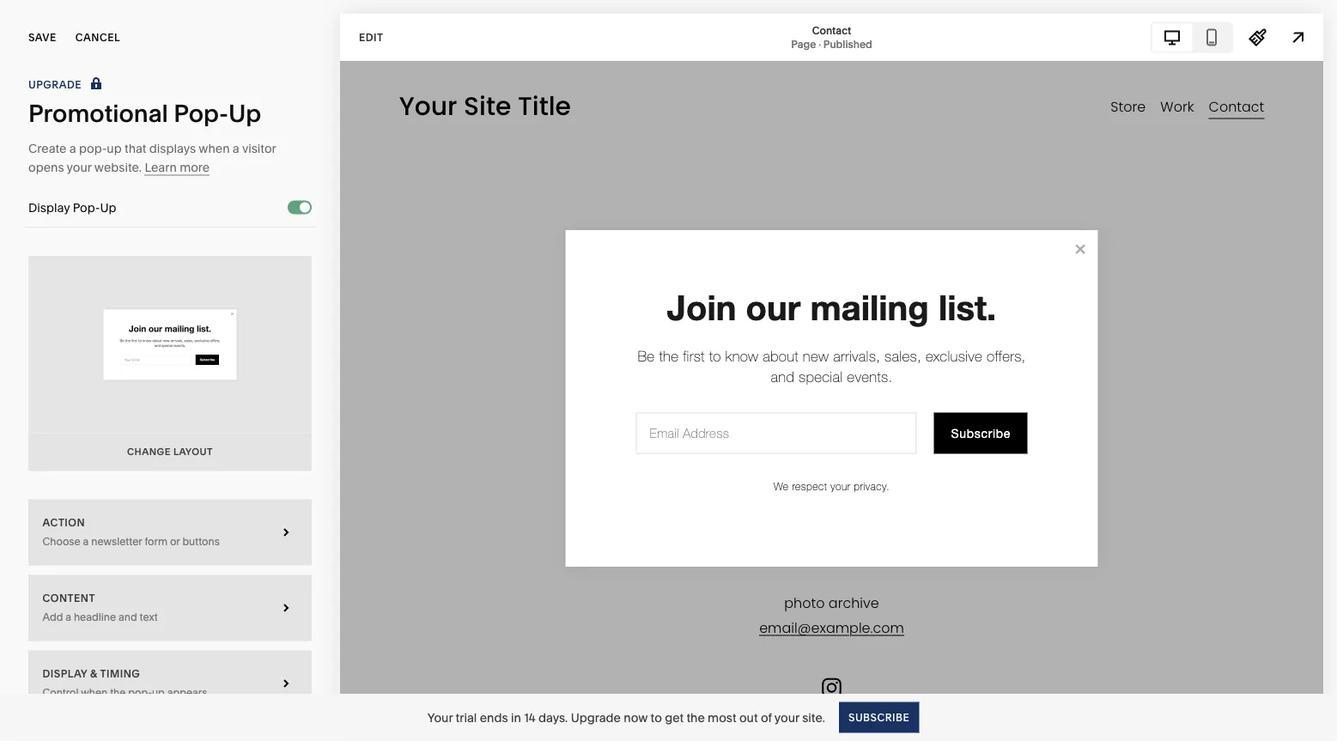 Task type: locate. For each thing, give the bounding box(es) containing it.
0 horizontal spatial up
[[107, 141, 122, 156]]

ends
[[480, 710, 508, 725]]

your inside create a pop-up that displays when a visitor opens your website.
[[67, 160, 92, 175]]

control
[[43, 686, 79, 699]]

the
[[110, 686, 126, 699], [687, 710, 705, 725]]

1 horizontal spatial pop-
[[128, 686, 152, 699]]

create
[[28, 141, 67, 156]]

up left appears
[[152, 686, 165, 699]]

display
[[28, 201, 70, 215], [43, 668, 87, 680]]

1 vertical spatial your
[[775, 710, 800, 725]]

tab list
[[1153, 24, 1232, 51]]

0 vertical spatial upgrade
[[28, 79, 82, 91]]

a right add
[[65, 611, 71, 623]]

newsletter
[[91, 535, 142, 548]]

more
[[180, 160, 210, 175]]

0 vertical spatial your
[[67, 160, 92, 175]]

appears
[[167, 686, 207, 699]]

0 horizontal spatial when
[[81, 686, 108, 699]]

0 vertical spatial up
[[107, 141, 122, 156]]

subscribe
[[849, 711, 910, 724]]

your
[[67, 160, 92, 175], [775, 710, 800, 725]]

save button
[[28, 19, 56, 57]]

pop- down website.
[[73, 201, 100, 215]]

0 vertical spatial display
[[28, 201, 70, 215]]

edit
[[359, 31, 383, 43]]

a right "create"
[[69, 141, 76, 156]]

1 vertical spatial up
[[100, 201, 116, 215]]

0 horizontal spatial up
[[100, 201, 116, 215]]

upgrade
[[28, 79, 82, 91], [571, 710, 621, 725]]

up up website.
[[107, 141, 122, 156]]

pop- up website.
[[79, 141, 107, 156]]

learn more
[[145, 160, 210, 175]]

0 vertical spatial when
[[199, 141, 230, 156]]

1 vertical spatial when
[[81, 686, 108, 699]]

the down timing
[[110, 686, 126, 699]]

trial
[[456, 710, 477, 725]]

display inside display & timing control when the pop-up appears
[[43, 668, 87, 680]]

the right the get in the bottom of the page
[[687, 710, 705, 725]]

displays
[[149, 141, 196, 156]]

1 horizontal spatial up
[[228, 99, 261, 128]]

when down the &
[[81, 686, 108, 699]]

0 vertical spatial pop-
[[79, 141, 107, 156]]

in
[[511, 710, 521, 725]]

a right choose
[[83, 535, 89, 548]]

0 horizontal spatial pop-
[[73, 201, 100, 215]]

up up visitor
[[228, 99, 261, 128]]

overlay center card 01 image
[[28, 256, 312, 433]]

pop- down timing
[[128, 686, 152, 699]]

1 horizontal spatial up
[[152, 686, 165, 699]]

1 horizontal spatial pop-
[[174, 99, 228, 128]]

a inside action choose a newsletter form or buttons
[[83, 535, 89, 548]]

text
[[140, 611, 158, 623]]

0 vertical spatial up
[[228, 99, 261, 128]]

pop- up displays
[[174, 99, 228, 128]]

pop- for promotional
[[174, 99, 228, 128]]

days.
[[538, 710, 568, 725]]

0 horizontal spatial the
[[110, 686, 126, 699]]

1 horizontal spatial when
[[199, 141, 230, 156]]

when inside display & timing control when the pop-up appears
[[81, 686, 108, 699]]

a
[[69, 141, 76, 156], [233, 141, 239, 156], [83, 535, 89, 548], [65, 611, 71, 623]]

when
[[199, 141, 230, 156], [81, 686, 108, 699]]

1 vertical spatial pop-
[[128, 686, 152, 699]]

your right opens
[[67, 160, 92, 175]]

0 horizontal spatial pop-
[[79, 141, 107, 156]]

0 vertical spatial pop-
[[174, 99, 228, 128]]

when up more at left
[[199, 141, 230, 156]]

learn more link
[[145, 160, 210, 176]]

display for display pop-up
[[28, 201, 70, 215]]

visitor
[[242, 141, 276, 156]]

1 horizontal spatial your
[[775, 710, 800, 725]]

action choose a newsletter form or buttons
[[43, 516, 220, 548]]

now
[[624, 710, 648, 725]]

0 horizontal spatial your
[[67, 160, 92, 175]]

1 vertical spatial display
[[43, 668, 87, 680]]

opens
[[28, 160, 64, 175]]

a left visitor
[[233, 141, 239, 156]]

·
[[819, 38, 821, 50]]

pop-
[[174, 99, 228, 128], [73, 201, 100, 215]]

upgrade down save button
[[28, 79, 82, 91]]

pop- inside display & timing control when the pop-up appears
[[128, 686, 152, 699]]

pop- inside create a pop-up that displays when a visitor opens your website.
[[79, 141, 107, 156]]

of
[[761, 710, 772, 725]]

1 horizontal spatial upgrade
[[571, 710, 621, 725]]

0 vertical spatial the
[[110, 686, 126, 699]]

display up control
[[43, 668, 87, 680]]

contact
[[812, 24, 851, 37]]

&
[[90, 668, 98, 680]]

website.
[[94, 160, 142, 175]]

Display Pop-Up checkbox
[[300, 202, 310, 213]]

up down website.
[[100, 201, 116, 215]]

pop-
[[79, 141, 107, 156], [128, 686, 152, 699]]

0 horizontal spatial upgrade
[[28, 79, 82, 91]]

1 vertical spatial up
[[152, 686, 165, 699]]

save
[[28, 31, 56, 44]]

up
[[107, 141, 122, 156], [152, 686, 165, 699]]

display down opens
[[28, 201, 70, 215]]

contact page · published
[[791, 24, 872, 50]]

1 vertical spatial pop-
[[73, 201, 100, 215]]

your right of
[[775, 710, 800, 725]]

upgrade left now
[[571, 710, 621, 725]]

up
[[228, 99, 261, 128], [100, 201, 116, 215]]

change
[[127, 446, 171, 458]]

timing
[[100, 668, 140, 680]]

buttons
[[182, 535, 220, 548]]

when inside create a pop-up that displays when a visitor opens your website.
[[199, 141, 230, 156]]

1 vertical spatial the
[[687, 710, 705, 725]]



Task type: describe. For each thing, give the bounding box(es) containing it.
action
[[43, 516, 85, 529]]

most
[[708, 710, 737, 725]]

14
[[524, 710, 536, 725]]

a inside content add a headline and text
[[65, 611, 71, 623]]

your trial ends in 14 days. upgrade now to get the most out of your site.
[[427, 710, 825, 725]]

1 vertical spatial upgrade
[[571, 710, 621, 725]]

layout
[[173, 446, 213, 458]]

display pop-up
[[28, 201, 116, 215]]

or
[[170, 535, 180, 548]]

form
[[145, 535, 168, 548]]

content
[[43, 592, 95, 604]]

display & timing control when the pop-up appears
[[43, 668, 207, 699]]

upgrade inside "button"
[[28, 79, 82, 91]]

site.
[[802, 710, 825, 725]]

pop- for display
[[73, 201, 100, 215]]

up inside display & timing control when the pop-up appears
[[152, 686, 165, 699]]

subscribe button
[[839, 702, 919, 733]]

the inside display & timing control when the pop-up appears
[[110, 686, 126, 699]]

published
[[824, 38, 872, 50]]

cancel button
[[75, 19, 120, 57]]

out
[[739, 710, 758, 725]]

page
[[791, 38, 816, 50]]

that
[[125, 141, 146, 156]]

to
[[651, 710, 662, 725]]

create a pop-up that displays when a visitor opens your website.
[[28, 141, 276, 175]]

add
[[43, 611, 63, 623]]

up for display pop-up
[[100, 201, 116, 215]]

up for promotional pop-up
[[228, 99, 261, 128]]

upgrade button
[[28, 76, 106, 94]]

1 horizontal spatial the
[[687, 710, 705, 725]]

headline
[[74, 611, 116, 623]]

up inside create a pop-up that displays when a visitor opens your website.
[[107, 141, 122, 156]]

and
[[119, 611, 137, 623]]

promotional pop-up
[[28, 99, 261, 128]]

cancel
[[75, 31, 120, 44]]

get
[[665, 710, 684, 725]]

your
[[427, 710, 453, 725]]

learn
[[145, 160, 177, 175]]

change layout
[[127, 446, 213, 458]]

content add a headline and text
[[43, 592, 158, 623]]

edit button
[[348, 21, 395, 53]]

promotional
[[28, 99, 168, 128]]

change layout link
[[28, 256, 312, 471]]

display for display & timing control when the pop-up appears
[[43, 668, 87, 680]]

choose
[[43, 535, 80, 548]]



Task type: vqa. For each thing, say whether or not it's contained in the screenshot.
across
no



